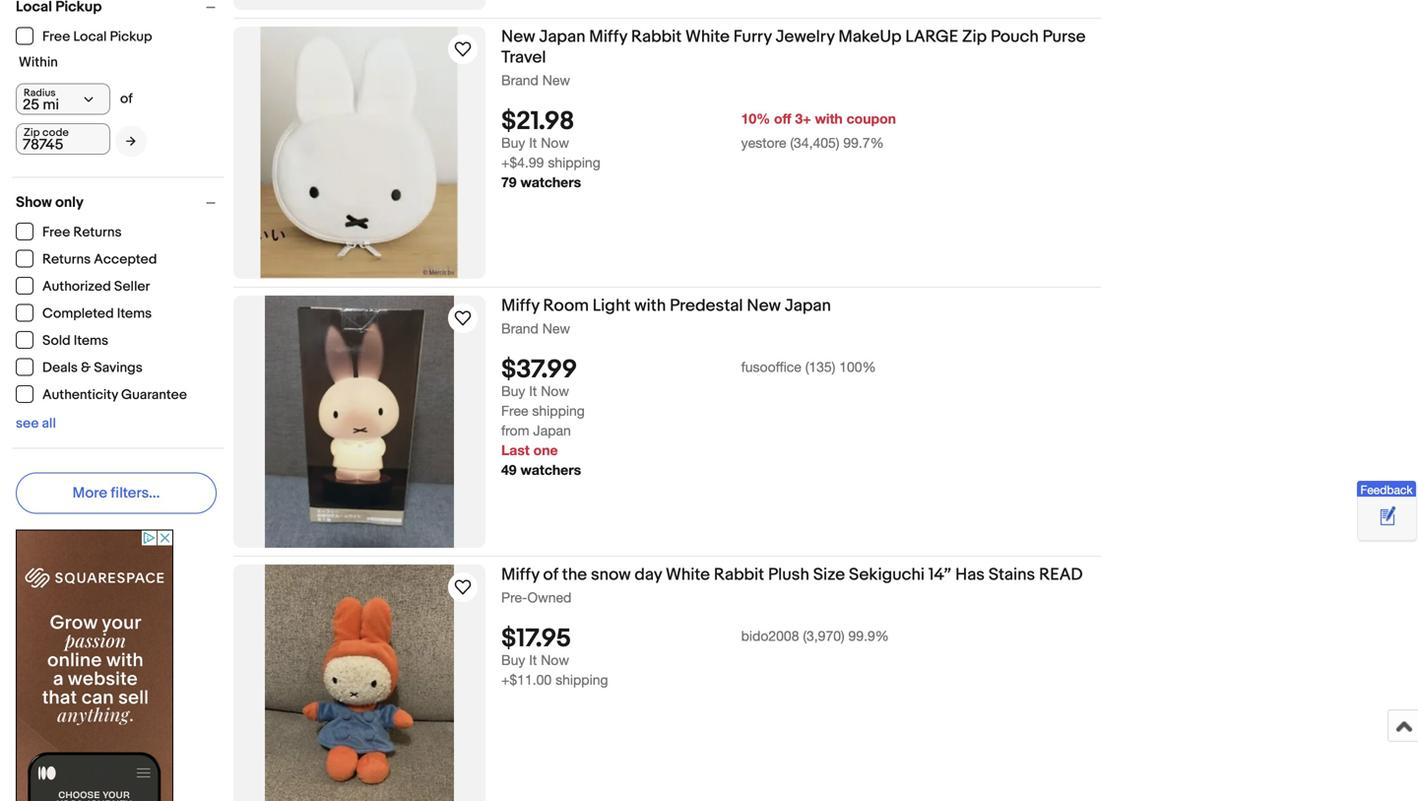 Task type: describe. For each thing, give the bounding box(es) containing it.
authenticity guarantee link
[[16, 385, 188, 404]]

from
[[502, 422, 530, 439]]

$37.99
[[502, 355, 578, 385]]

bido2008
[[742, 628, 800, 644]]

miffy for $17.95
[[502, 565, 540, 585]]

size
[[814, 565, 846, 585]]

yestore
[[742, 135, 787, 151]]

now inside 10% off 3+ with coupon buy it now
[[541, 135, 570, 151]]

items for sold items
[[74, 333, 109, 349]]

see all button
[[16, 415, 56, 432]]

new japan miffy rabbit white furry jewelry makeup large zip pouch purse travel heading
[[502, 27, 1086, 68]]

of inside miffy of the snow day white rabbit plush size sekiguchi 14" has stains read pre-owned
[[543, 565, 559, 585]]

buy for bido2008 (3,970) 99.9% buy it now +$11.00 shipping
[[502, 652, 526, 668]]

watch miffy room light with predestal new japan image
[[451, 306, 475, 330]]

watch new japan miffy rabbit white furry jewelry makeup large zip pouch purse travel image
[[451, 37, 475, 61]]

deals
[[42, 360, 78, 376]]

free inside fusooffice (135) 100% buy it now free shipping from japan last one 49 watchers
[[502, 403, 529, 419]]

more filters...
[[73, 484, 160, 502]]

watchers inside fusooffice (135) 100% buy it now free shipping from japan last one 49 watchers
[[521, 462, 582, 478]]

with for 3+
[[815, 111, 843, 127]]

local
[[73, 29, 107, 45]]

new right predestal
[[747, 296, 781, 316]]

miffy of the snow day white rabbit plush size sekiguchi 14" has stains read pre-owned
[[502, 565, 1083, 606]]

sold items link
[[16, 331, 109, 349]]

savings
[[94, 360, 143, 376]]

79
[[502, 174, 517, 190]]

accepted
[[94, 251, 157, 268]]

(135)
[[806, 359, 836, 375]]

49
[[502, 462, 517, 478]]

off
[[775, 111, 792, 127]]

sold
[[42, 333, 71, 349]]

authorized
[[42, 278, 111, 295]]

it inside 10% off 3+ with coupon buy it now
[[529, 135, 537, 151]]

+$11.00
[[502, 672, 552, 688]]

apply within filter image
[[126, 135, 136, 148]]

brand inside the miffy room light with predestal new japan brand new
[[502, 320, 539, 337]]

deals & savings
[[42, 360, 143, 376]]

free returns link
[[16, 223, 123, 241]]

$21.98
[[502, 107, 575, 137]]

free local pickup link
[[16, 27, 153, 45]]

miffy of the snow day white rabbit plush size sekiguchi 14" has stains read link
[[502, 565, 1102, 589]]

new japan miffy rabbit white furry jewelry makeup large zip pouch purse travel image
[[261, 27, 458, 279]]

travel
[[502, 47, 546, 68]]

light
[[593, 296, 631, 316]]

free for free returns
[[42, 224, 70, 241]]

fusooffice
[[742, 359, 802, 375]]

returns accepted
[[42, 251, 157, 268]]

miffy room light with predestal new japan brand new
[[502, 296, 832, 337]]

10% off 3+ with coupon buy it now
[[502, 111, 897, 151]]

1 vertical spatial returns
[[42, 251, 91, 268]]

sold items
[[42, 333, 109, 349]]

purse
[[1043, 27, 1086, 47]]

completed items
[[42, 305, 152, 322]]

returns accepted link
[[16, 250, 158, 268]]

pre-
[[502, 589, 528, 606]]

only
[[55, 194, 84, 211]]

100%
[[840, 359, 877, 375]]

miffy inside new japan miffy rabbit white furry jewelry makeup large zip pouch purse travel brand new
[[590, 27, 628, 47]]

new japan miffy rabbit white furry jewelry makeup large zip pouch purse travel brand new
[[502, 27, 1086, 88]]

more filters... button
[[16, 472, 217, 514]]

authorized seller link
[[16, 277, 151, 295]]

now for fusooffice (135) 100% buy it now free shipping from japan last one 49 watchers
[[541, 383, 570, 399]]

0 vertical spatial returns
[[73, 224, 122, 241]]

3+
[[796, 111, 812, 127]]

miffy for $37.99
[[502, 296, 540, 316]]

14"
[[929, 565, 952, 585]]

0 vertical spatial of
[[120, 91, 133, 107]]

free returns
[[42, 224, 122, 241]]

show only button
[[16, 194, 225, 211]]

zip
[[963, 27, 987, 47]]

coupon
[[847, 111, 897, 127]]

+$4.99
[[502, 154, 544, 171]]

completed items link
[[16, 304, 153, 322]]

see
[[16, 415, 39, 432]]

seller
[[114, 278, 150, 295]]

owned
[[528, 589, 572, 606]]

buy inside 10% off 3+ with coupon buy it now
[[502, 135, 526, 151]]

completed
[[42, 305, 114, 322]]

deals & savings link
[[16, 358, 144, 376]]



Task type: vqa. For each thing, say whether or not it's contained in the screenshot.
the left Cordless
no



Task type: locate. For each thing, give the bounding box(es) containing it.
white right day
[[666, 565, 710, 585]]

watchers down one
[[521, 462, 582, 478]]

buy up from
[[502, 383, 526, 399]]

items down seller
[[117, 305, 152, 322]]

0 vertical spatial brand
[[502, 72, 539, 88]]

buy for fusooffice (135) 100% buy it now free shipping from japan last one 49 watchers
[[502, 383, 526, 399]]

1 vertical spatial japan
[[785, 296, 832, 316]]

1 buy from the top
[[502, 135, 526, 151]]

large
[[906, 27, 959, 47]]

1 vertical spatial shipping
[[532, 403, 585, 419]]

2 vertical spatial free
[[502, 403, 529, 419]]

watchers inside yestore (34,405) 99.7% +$4.99 shipping 79 watchers
[[521, 174, 582, 190]]

now
[[541, 135, 570, 151], [541, 383, 570, 399], [541, 652, 570, 668]]

free local pickup
[[42, 29, 152, 45]]

miffy
[[590, 27, 628, 47], [502, 296, 540, 316], [502, 565, 540, 585]]

with right light
[[635, 296, 666, 316]]

with for light
[[635, 296, 666, 316]]

2 watchers from the top
[[521, 462, 582, 478]]

show
[[16, 194, 52, 211]]

fusooffice (135) 100% buy it now free shipping from japan last one 49 watchers
[[502, 359, 877, 478]]

brand inside new japan miffy rabbit white furry jewelry makeup large zip pouch purse travel brand new
[[502, 72, 539, 88]]

now inside bido2008 (3,970) 99.9% buy it now +$11.00 shipping
[[541, 652, 570, 668]]

it for fusooffice (135) 100% buy it now free shipping from japan last one 49 watchers
[[529, 383, 537, 399]]

miffy room light with predestal new japan heading
[[502, 296, 832, 316]]

buy inside fusooffice (135) 100% buy it now free shipping from japan last one 49 watchers
[[502, 383, 526, 399]]

$17.95
[[502, 624, 571, 654]]

1 vertical spatial of
[[543, 565, 559, 585]]

1 vertical spatial white
[[666, 565, 710, 585]]

1 vertical spatial free
[[42, 224, 70, 241]]

it inside bido2008 (3,970) 99.9% buy it now +$11.00 shipping
[[529, 652, 537, 668]]

(34,405)
[[791, 135, 840, 151]]

now up one
[[541, 383, 570, 399]]

None text field
[[16, 123, 110, 155]]

shipping inside fusooffice (135) 100% buy it now free shipping from japan last one 49 watchers
[[532, 403, 585, 419]]

brand up $37.99
[[502, 320, 539, 337]]

0 horizontal spatial items
[[74, 333, 109, 349]]

the
[[562, 565, 587, 585]]

pickup
[[110, 29, 152, 45]]

furry
[[734, 27, 772, 47]]

authenticity
[[42, 387, 118, 404]]

0 vertical spatial buy
[[502, 135, 526, 151]]

new
[[502, 27, 536, 47], [543, 72, 571, 88], [747, 296, 781, 316], [543, 320, 571, 337]]

0 vertical spatial free
[[42, 29, 70, 45]]

shipping for fusooffice (135) 100% buy it now free shipping from japan last one 49 watchers
[[532, 403, 585, 419]]

new right watch new japan miffy rabbit white furry jewelry makeup large zip pouch purse travel image
[[502, 27, 536, 47]]

pouch
[[991, 27, 1039, 47]]

white left 'furry'
[[686, 27, 730, 47]]

buy up +$4.99
[[502, 135, 526, 151]]

1 vertical spatial watchers
[[521, 462, 582, 478]]

99.7%
[[844, 135, 884, 151]]

free for free local pickup
[[42, 29, 70, 45]]

1 vertical spatial it
[[529, 383, 537, 399]]

buy inside bido2008 (3,970) 99.9% buy it now +$11.00 shipping
[[502, 652, 526, 668]]

filters...
[[111, 484, 160, 502]]

1 vertical spatial now
[[541, 383, 570, 399]]

all
[[42, 415, 56, 432]]

jewelry
[[776, 27, 835, 47]]

2 now from the top
[[541, 383, 570, 399]]

items
[[117, 305, 152, 322], [74, 333, 109, 349]]

0 horizontal spatial with
[[635, 296, 666, 316]]

free up within
[[42, 29, 70, 45]]

0 horizontal spatial of
[[120, 91, 133, 107]]

1 brand from the top
[[502, 72, 539, 88]]

shipping inside yestore (34,405) 99.7% +$4.99 shipping 79 watchers
[[548, 154, 601, 171]]

guarantee
[[121, 387, 187, 404]]

of up owned
[[543, 565, 559, 585]]

japan inside the miffy room light with predestal new japan brand new
[[785, 296, 832, 316]]

0 vertical spatial shipping
[[548, 154, 601, 171]]

free up from
[[502, 403, 529, 419]]

now for bido2008 (3,970) 99.9% buy it now +$11.00 shipping
[[541, 652, 570, 668]]

watch miffy of the snow day white rabbit plush size sekiguchi 14" has stains read image
[[451, 575, 475, 599]]

free down show only
[[42, 224, 70, 241]]

2 vertical spatial shipping
[[556, 672, 608, 688]]

miffy room light with predestal new japan image
[[265, 296, 454, 548]]

watchers
[[521, 174, 582, 190], [521, 462, 582, 478]]

0 vertical spatial watchers
[[521, 174, 582, 190]]

authenticity guarantee
[[42, 387, 187, 404]]

shipping right +$4.99
[[548, 154, 601, 171]]

1 horizontal spatial items
[[117, 305, 152, 322]]

advertisement region
[[16, 530, 173, 801]]

one
[[534, 442, 558, 458]]

0 vertical spatial with
[[815, 111, 843, 127]]

0 vertical spatial white
[[686, 27, 730, 47]]

japan up one
[[534, 422, 571, 439]]

&
[[81, 360, 91, 376]]

miffy inside miffy of the snow day white rabbit plush size sekiguchi 14" has stains read pre-owned
[[502, 565, 540, 585]]

japan up '$21.98'
[[539, 27, 586, 47]]

2 brand from the top
[[502, 320, 539, 337]]

miffy rabbit strawberry red canvas shoulder top handle tote shopping bag school image
[[234, 0, 486, 6]]

read
[[1040, 565, 1083, 585]]

0 vertical spatial rabbit
[[631, 27, 682, 47]]

rabbit inside miffy of the snow day white rabbit plush size sekiguchi 14" has stains read pre-owned
[[714, 565, 765, 585]]

1 now from the top
[[541, 135, 570, 151]]

new down the travel
[[543, 72, 571, 88]]

white
[[686, 27, 730, 47], [666, 565, 710, 585]]

99.9%
[[849, 628, 890, 644]]

plush
[[769, 565, 810, 585]]

3 it from the top
[[529, 652, 537, 668]]

last
[[502, 442, 530, 458]]

miffy right the travel
[[590, 27, 628, 47]]

1 vertical spatial rabbit
[[714, 565, 765, 585]]

1 watchers from the top
[[521, 174, 582, 190]]

miffy room light with predestal new japan link
[[502, 296, 1102, 320]]

0 vertical spatial now
[[541, 135, 570, 151]]

with inside the miffy room light with predestal new japan brand new
[[635, 296, 666, 316]]

miffy up pre-
[[502, 565, 540, 585]]

buy
[[502, 135, 526, 151], [502, 383, 526, 399], [502, 652, 526, 668]]

3 now from the top
[[541, 652, 570, 668]]

bido2008 (3,970) 99.9% buy it now +$11.00 shipping
[[502, 628, 890, 688]]

room
[[543, 296, 589, 316]]

japan inside new japan miffy rabbit white furry jewelry makeup large zip pouch purse travel brand new
[[539, 27, 586, 47]]

(3,970)
[[803, 628, 845, 644]]

free
[[42, 29, 70, 45], [42, 224, 70, 241], [502, 403, 529, 419]]

10%
[[742, 111, 771, 127]]

more
[[73, 484, 107, 502]]

now up +$4.99
[[541, 135, 570, 151]]

miffy inside the miffy room light with predestal new japan brand new
[[502, 296, 540, 316]]

1 vertical spatial buy
[[502, 383, 526, 399]]

it for bido2008 (3,970) 99.9% buy it now +$11.00 shipping
[[529, 652, 537, 668]]

2 buy from the top
[[502, 383, 526, 399]]

0 horizontal spatial rabbit
[[631, 27, 682, 47]]

with right 3+
[[815, 111, 843, 127]]

1 horizontal spatial with
[[815, 111, 843, 127]]

1 horizontal spatial of
[[543, 565, 559, 585]]

of up apply within filter icon
[[120, 91, 133, 107]]

1 it from the top
[[529, 135, 537, 151]]

returns
[[73, 224, 122, 241], [42, 251, 91, 268]]

rabbit
[[631, 27, 682, 47], [714, 565, 765, 585]]

rabbit inside new japan miffy rabbit white furry jewelry makeup large zip pouch purse travel brand new
[[631, 27, 682, 47]]

rabbit left plush
[[714, 565, 765, 585]]

day
[[635, 565, 662, 585]]

with
[[815, 111, 843, 127], [635, 296, 666, 316]]

brand down the travel
[[502, 72, 539, 88]]

shipping for bido2008 (3,970) 99.9% buy it now +$11.00 shipping
[[556, 672, 608, 688]]

now inside fusooffice (135) 100% buy it now free shipping from japan last one 49 watchers
[[541, 383, 570, 399]]

miffy of the snow day white rabbit plush size sekiguchi 14" has stains read image
[[265, 565, 454, 801]]

returns down "free returns" link
[[42, 251, 91, 268]]

has
[[956, 565, 985, 585]]

japan up (135)
[[785, 296, 832, 316]]

show only
[[16, 194, 84, 211]]

1 vertical spatial miffy
[[502, 296, 540, 316]]

feedback
[[1361, 483, 1414, 496]]

it up +$11.00
[[529, 652, 537, 668]]

shipping right +$11.00
[[556, 672, 608, 688]]

within
[[19, 54, 58, 71]]

japan inside fusooffice (135) 100% buy it now free shipping from japan last one 49 watchers
[[534, 422, 571, 439]]

it
[[529, 135, 537, 151], [529, 383, 537, 399], [529, 652, 537, 668]]

2 vertical spatial miffy
[[502, 565, 540, 585]]

new japan miffy rabbit white furry jewelry makeup large zip pouch purse travel link
[[502, 27, 1102, 71]]

1 vertical spatial brand
[[502, 320, 539, 337]]

items for completed items
[[117, 305, 152, 322]]

0 vertical spatial items
[[117, 305, 152, 322]]

now up +$11.00
[[541, 652, 570, 668]]

miffy of the snow day white rabbit plush size sekiguchi 14" has stains read heading
[[502, 565, 1083, 585]]

0 vertical spatial miffy
[[590, 27, 628, 47]]

shipping up one
[[532, 403, 585, 419]]

white inside miffy of the snow day white rabbit plush size sekiguchi 14" has stains read pre-owned
[[666, 565, 710, 585]]

miffy left room
[[502, 296, 540, 316]]

2 vertical spatial japan
[[534, 422, 571, 439]]

snow
[[591, 565, 631, 585]]

3 buy from the top
[[502, 652, 526, 668]]

new down room
[[543, 320, 571, 337]]

items up deals & savings
[[74, 333, 109, 349]]

makeup
[[839, 27, 902, 47]]

predestal
[[670, 296, 744, 316]]

sekiguchi
[[849, 565, 925, 585]]

it up +$4.99
[[529, 135, 537, 151]]

2 it from the top
[[529, 383, 537, 399]]

shipping
[[548, 154, 601, 171], [532, 403, 585, 419], [556, 672, 608, 688]]

rabbit left 'furry'
[[631, 27, 682, 47]]

with inside 10% off 3+ with coupon buy it now
[[815, 111, 843, 127]]

1 vertical spatial with
[[635, 296, 666, 316]]

it inside fusooffice (135) 100% buy it now free shipping from japan last one 49 watchers
[[529, 383, 537, 399]]

see all
[[16, 415, 56, 432]]

shipping inside bido2008 (3,970) 99.9% buy it now +$11.00 shipping
[[556, 672, 608, 688]]

2 vertical spatial buy
[[502, 652, 526, 668]]

white inside new japan miffy rabbit white furry jewelry makeup large zip pouch purse travel brand new
[[686, 27, 730, 47]]

japan
[[539, 27, 586, 47], [785, 296, 832, 316], [534, 422, 571, 439]]

1 vertical spatial items
[[74, 333, 109, 349]]

authorized seller
[[42, 278, 150, 295]]

returns up returns accepted on the top of the page
[[73, 224, 122, 241]]

watchers down +$4.99
[[521, 174, 582, 190]]

stains
[[989, 565, 1036, 585]]

yestore (34,405) 99.7% +$4.99 shipping 79 watchers
[[502, 135, 884, 190]]

2 vertical spatial it
[[529, 652, 537, 668]]

0 vertical spatial it
[[529, 135, 537, 151]]

2 vertical spatial now
[[541, 652, 570, 668]]

it up from
[[529, 383, 537, 399]]

0 vertical spatial japan
[[539, 27, 586, 47]]

of
[[120, 91, 133, 107], [543, 565, 559, 585]]

1 horizontal spatial rabbit
[[714, 565, 765, 585]]

buy up +$11.00
[[502, 652, 526, 668]]



